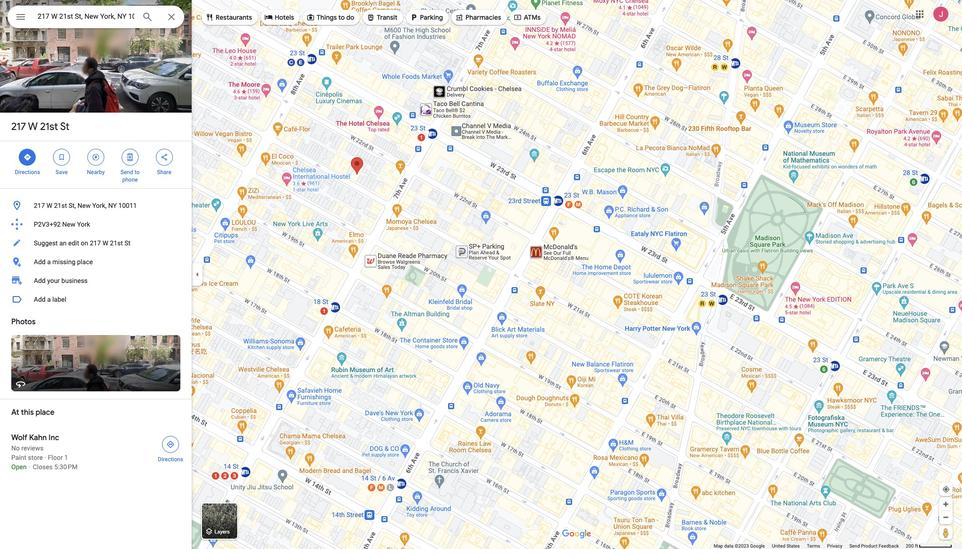 Task type: vqa. For each thing, say whether or not it's contained in the screenshot.


Task type: describe. For each thing, give the bounding box(es) containing it.
to inside  things to do
[[339, 13, 345, 22]]

send to phone
[[121, 169, 140, 183]]

at this place
[[11, 408, 54, 418]]

floor
[[48, 454, 63, 462]]

 transit
[[367, 12, 398, 23]]

217 w 21st st, new york, ny 10011
[[34, 202, 137, 210]]

add your business
[[34, 277, 88, 285]]

5:30 pm
[[54, 464, 78, 471]]

atms
[[524, 13, 541, 22]]


[[514, 12, 522, 23]]

add for add a label
[[34, 296, 46, 304]]

save
[[56, 169, 68, 176]]

p2v3+92 new york
[[34, 221, 90, 228]]

 things to do
[[307, 12, 355, 23]]

reviews
[[21, 445, 44, 453]]

1 vertical spatial place
[[36, 408, 54, 418]]

google maps element
[[0, 0, 963, 550]]

map data ©2023 google
[[714, 544, 765, 549]]

zoom out image
[[943, 515, 950, 522]]

217 w 21st st main content
[[0, 0, 192, 550]]

st inside suggest an edit on 217 w 21st st button
[[125, 240, 131, 247]]

p2v3+92 new york button
[[0, 215, 192, 234]]

layers
[[215, 530, 230, 536]]

send for send to phone
[[121, 169, 133, 176]]

 parking
[[410, 12, 443, 23]]

217 W 21st St, New York, NY 10011 field
[[8, 6, 184, 28]]

·
[[44, 454, 46, 462]]

directions image
[[166, 441, 175, 449]]

restaurants
[[216, 13, 252, 22]]

suggest
[[34, 240, 58, 247]]


[[23, 152, 32, 163]]

new inside 217 w 21st st, new york, ny 10011 button
[[78, 202, 91, 210]]

no
[[11, 445, 20, 453]]

 search field
[[8, 6, 184, 30]]

add your business link
[[0, 272, 192, 290]]

an
[[59, 240, 67, 247]]

united
[[772, 544, 786, 549]]

this
[[21, 408, 34, 418]]


[[15, 10, 26, 24]]

none field inside 217 w 21st st, new york, ny 10011 field
[[38, 11, 134, 22]]

directions inside actions for 217 w 21st st region
[[15, 169, 40, 176]]

a for missing
[[47, 259, 51, 266]]

suggest an edit on 217 w 21st st
[[34, 240, 131, 247]]


[[264, 12, 273, 23]]

ny
[[108, 202, 117, 210]]

business
[[61, 277, 88, 285]]

pharmacies
[[466, 13, 501, 22]]

google account: james peterson  
(james.peterson1902@gmail.com) image
[[934, 6, 949, 21]]

terms
[[807, 544, 821, 549]]


[[455, 12, 464, 23]]

©2023
[[735, 544, 749, 549]]

st,
[[69, 202, 76, 210]]

add a missing place button
[[0, 253, 192, 272]]


[[205, 12, 214, 23]]

21st for st,
[[54, 202, 67, 210]]

united states button
[[772, 544, 800, 550]]

missing
[[52, 259, 75, 266]]

map
[[714, 544, 723, 549]]

217 w 21st st, new york, ny 10011 button
[[0, 196, 192, 215]]

kahn
[[29, 434, 47, 443]]

 pharmacies
[[455, 12, 501, 23]]

to inside send to phone
[[135, 169, 140, 176]]


[[160, 152, 169, 163]]

wolf
[[11, 434, 27, 443]]

york
[[77, 221, 90, 228]]

1
[[64, 454, 68, 462]]

200
[[906, 544, 914, 549]]

directions button
[[152, 434, 189, 464]]

w for 217 w 21st st, new york, ny 10011
[[47, 202, 52, 210]]

217 for 217 w 21st st, new york, ny 10011
[[34, 202, 45, 210]]

feedback
[[879, 544, 899, 549]]

hotels
[[275, 13, 294, 22]]

phone
[[122, 177, 138, 183]]

⋅
[[28, 464, 31, 471]]

show street view coverage image
[[940, 526, 953, 541]]


[[57, 152, 66, 163]]

add a label button
[[0, 290, 192, 309]]

 button
[[8, 6, 34, 30]]

united states
[[772, 544, 800, 549]]

things
[[317, 13, 337, 22]]



Task type: locate. For each thing, give the bounding box(es) containing it.
1 horizontal spatial place
[[77, 259, 93, 266]]

add a label
[[34, 296, 66, 304]]

0 vertical spatial 21st
[[40, 120, 58, 133]]

send left product
[[850, 544, 860, 549]]

1 horizontal spatial new
[[78, 202, 91, 210]]

a for label
[[47, 296, 51, 304]]

0 horizontal spatial 217
[[11, 120, 26, 133]]

217 inside button
[[90, 240, 101, 247]]

217
[[11, 120, 26, 133], [34, 202, 45, 210], [90, 240, 101, 247]]

directions inside button
[[158, 457, 183, 463]]

nearby
[[87, 169, 105, 176]]

actions for 217 w 21st st region
[[0, 141, 192, 188]]

send for send product feedback
[[850, 544, 860, 549]]


[[307, 12, 315, 23]]

2 horizontal spatial w
[[103, 240, 108, 247]]

2 vertical spatial add
[[34, 296, 46, 304]]

directions down directions icon
[[158, 457, 183, 463]]

1 vertical spatial st
[[125, 240, 131, 247]]

add left 'label'
[[34, 296, 46, 304]]

0 horizontal spatial st
[[60, 120, 69, 133]]

york,
[[92, 202, 107, 210]]

1 vertical spatial to
[[135, 169, 140, 176]]

send inside button
[[850, 544, 860, 549]]

1 horizontal spatial w
[[47, 202, 52, 210]]

0 horizontal spatial send
[[121, 169, 133, 176]]

place inside button
[[77, 259, 93, 266]]

on
[[81, 240, 88, 247]]

0 vertical spatial to
[[339, 13, 345, 22]]

1 vertical spatial 217
[[34, 202, 45, 210]]

ft
[[915, 544, 919, 549]]

product
[[862, 544, 878, 549]]

transit
[[377, 13, 398, 22]]

2 vertical spatial 217
[[90, 240, 101, 247]]

states
[[787, 544, 800, 549]]

label
[[52, 296, 66, 304]]

w
[[28, 120, 38, 133], [47, 202, 52, 210], [103, 240, 108, 247]]

2 vertical spatial w
[[103, 240, 108, 247]]

21st up add a missing place button
[[110, 240, 123, 247]]

add down suggest on the top
[[34, 259, 46, 266]]

1 horizontal spatial send
[[850, 544, 860, 549]]

1 vertical spatial 21st
[[54, 202, 67, 210]]

2 add from the top
[[34, 277, 46, 285]]

w inside button
[[103, 240, 108, 247]]

w right 'on'
[[103, 240, 108, 247]]

1 horizontal spatial to
[[339, 13, 345, 22]]

share
[[157, 169, 171, 176]]

21st inside button
[[54, 202, 67, 210]]

 hotels
[[264, 12, 294, 23]]

1 vertical spatial directions
[[158, 457, 183, 463]]

send product feedback button
[[850, 544, 899, 550]]

directions
[[15, 169, 40, 176], [158, 457, 183, 463]]

2 horizontal spatial 217
[[90, 240, 101, 247]]

suggest an edit on 217 w 21st st button
[[0, 234, 192, 253]]

send product feedback
[[850, 544, 899, 549]]

1 vertical spatial w
[[47, 202, 52, 210]]

st up add a missing place button
[[125, 240, 131, 247]]

21st up 
[[40, 120, 58, 133]]

21st inside button
[[110, 240, 123, 247]]

photos
[[11, 318, 36, 327]]

200 ft button
[[906, 544, 953, 549]]

217 right 'on'
[[90, 240, 101, 247]]

footer inside google maps element
[[714, 544, 906, 550]]

0 vertical spatial directions
[[15, 169, 40, 176]]

21st for st
[[40, 120, 58, 133]]

21st left st,
[[54, 202, 67, 210]]

0 horizontal spatial directions
[[15, 169, 40, 176]]

open
[[11, 464, 27, 471]]

add for add your business
[[34, 277, 46, 285]]

data
[[725, 544, 734, 549]]


[[367, 12, 375, 23]]

 atms
[[514, 12, 541, 23]]

1 vertical spatial add
[[34, 277, 46, 285]]

2 a from the top
[[47, 296, 51, 304]]

10011
[[118, 202, 137, 210]]

collapse side panel image
[[192, 270, 203, 280]]

add inside button
[[34, 259, 46, 266]]

google
[[750, 544, 765, 549]]

3 add from the top
[[34, 296, 46, 304]]


[[92, 152, 100, 163]]

send
[[121, 169, 133, 176], [850, 544, 860, 549]]

w up p2v3+92
[[47, 202, 52, 210]]

0 vertical spatial add
[[34, 259, 46, 266]]

1 vertical spatial new
[[62, 221, 75, 228]]

0 vertical spatial a
[[47, 259, 51, 266]]

place
[[77, 259, 93, 266], [36, 408, 54, 418]]

0 vertical spatial w
[[28, 120, 38, 133]]

1 horizontal spatial st
[[125, 240, 131, 247]]

inc
[[49, 434, 59, 443]]

a inside add a missing place button
[[47, 259, 51, 266]]

w inside button
[[47, 202, 52, 210]]

w up  on the top
[[28, 120, 38, 133]]

new inside p2v3+92 new york button
[[62, 221, 75, 228]]

send up phone
[[121, 169, 133, 176]]

200 ft
[[906, 544, 919, 549]]

a left missing
[[47, 259, 51, 266]]

parking
[[420, 13, 443, 22]]

0 horizontal spatial w
[[28, 120, 38, 133]]

show your location image
[[942, 486, 951, 494]]

paint
[[11, 454, 26, 462]]

1 vertical spatial a
[[47, 296, 51, 304]]

217 for 217 w 21st st
[[11, 120, 26, 133]]

privacy
[[828, 544, 843, 549]]

terms button
[[807, 544, 821, 550]]

footer
[[714, 544, 906, 550]]

217 up p2v3+92
[[34, 202, 45, 210]]

0 vertical spatial new
[[78, 202, 91, 210]]

wolf kahn inc no reviews paint store · floor 1 open ⋅ closes 5:30 pm
[[11, 434, 78, 471]]

2 vertical spatial 21st
[[110, 240, 123, 247]]

1 vertical spatial send
[[850, 544, 860, 549]]

closes
[[33, 464, 53, 471]]

zoom in image
[[943, 501, 950, 509]]

a left 'label'
[[47, 296, 51, 304]]

None field
[[38, 11, 134, 22]]

st up 
[[60, 120, 69, 133]]

p2v3+92
[[34, 221, 61, 228]]

st
[[60, 120, 69, 133], [125, 240, 131, 247]]

privacy button
[[828, 544, 843, 550]]

footer containing map data ©2023 google
[[714, 544, 906, 550]]

w for 217 w 21st st
[[28, 120, 38, 133]]

edit
[[68, 240, 79, 247]]

place right this
[[36, 408, 54, 418]]

directions down  on the top
[[15, 169, 40, 176]]

21st
[[40, 120, 58, 133], [54, 202, 67, 210], [110, 240, 123, 247]]

add for add a missing place
[[34, 259, 46, 266]]

0 vertical spatial st
[[60, 120, 69, 133]]

 restaurants
[[205, 12, 252, 23]]

0 horizontal spatial new
[[62, 221, 75, 228]]

at
[[11, 408, 19, 418]]

new right st,
[[78, 202, 91, 210]]

217 inside button
[[34, 202, 45, 210]]


[[410, 12, 418, 23]]

1 horizontal spatial 217
[[34, 202, 45, 210]]

1 a from the top
[[47, 259, 51, 266]]

place down 'on'
[[77, 259, 93, 266]]

send inside send to phone
[[121, 169, 133, 176]]

a
[[47, 259, 51, 266], [47, 296, 51, 304]]

add a missing place
[[34, 259, 93, 266]]

1 add from the top
[[34, 259, 46, 266]]

do
[[347, 13, 355, 22]]

to up phone
[[135, 169, 140, 176]]

to left do on the left top of the page
[[339, 13, 345, 22]]

new left york at top left
[[62, 221, 75, 228]]

1 horizontal spatial directions
[[158, 457, 183, 463]]

0 vertical spatial place
[[77, 259, 93, 266]]

217 w 21st st
[[11, 120, 69, 133]]

217 up  on the top
[[11, 120, 26, 133]]

store
[[28, 454, 43, 462]]

0 vertical spatial 217
[[11, 120, 26, 133]]

0 vertical spatial send
[[121, 169, 133, 176]]

0 horizontal spatial place
[[36, 408, 54, 418]]

your
[[47, 277, 60, 285]]

0 horizontal spatial to
[[135, 169, 140, 176]]

add left your
[[34, 277, 46, 285]]

a inside add a label 'button'
[[47, 296, 51, 304]]

add inside 'button'
[[34, 296, 46, 304]]



